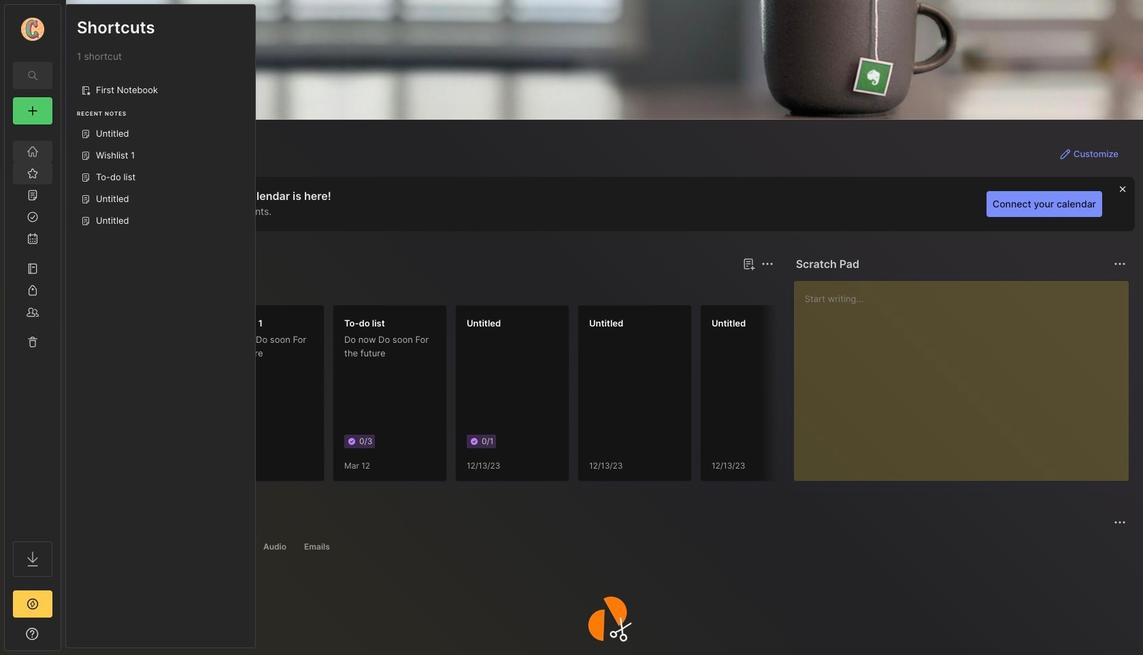 Task type: describe. For each thing, give the bounding box(es) containing it.
home image
[[26, 145, 39, 159]]

Account field
[[5, 16, 61, 43]]

WHAT'S NEW field
[[5, 624, 61, 645]]

upgrade image
[[25, 596, 41, 613]]



Task type: vqa. For each thing, say whether or not it's contained in the screenshot.
tab list
yes



Task type: locate. For each thing, give the bounding box(es) containing it.
edit search image
[[25, 67, 41, 84]]

row group
[[88, 305, 1068, 490]]

click to expand image
[[60, 630, 70, 647]]

tab list
[[91, 539, 1125, 556]]

tree inside main element
[[5, 133, 61, 530]]

main element
[[0, 0, 65, 656]]

tree
[[5, 133, 61, 530]]

tab
[[136, 281, 191, 297], [91, 539, 143, 556], [194, 539, 252, 556], [257, 539, 293, 556], [298, 539, 336, 556]]

account image
[[21, 18, 44, 41]]

Start writing… text field
[[805, 281, 1129, 470]]



